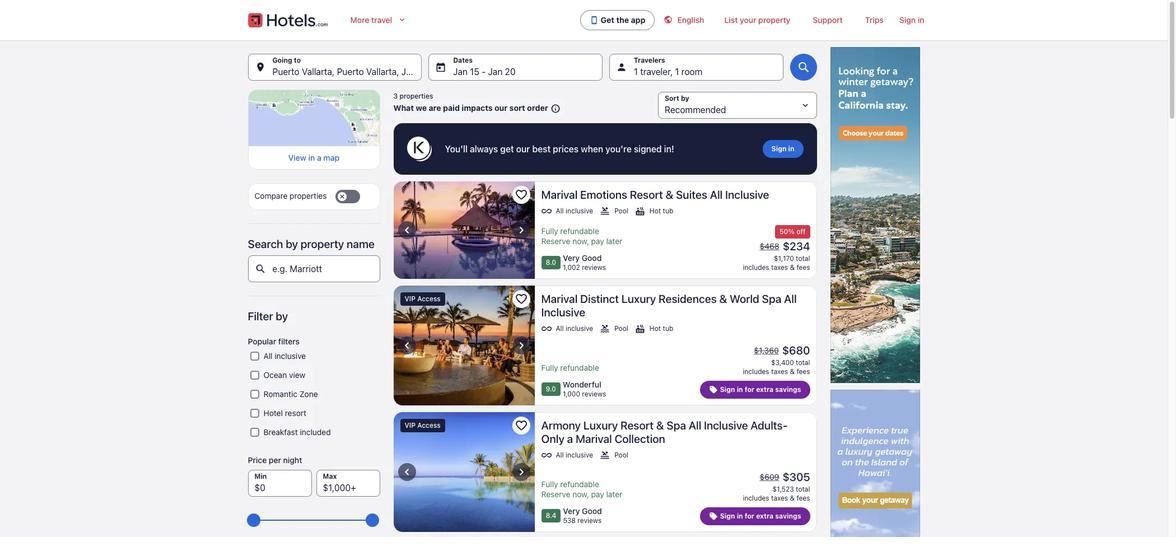 Task type: describe. For each thing, give the bounding box(es) containing it.
more travel
[[351, 15, 392, 25]]

travel
[[371, 15, 392, 25]]

savings for $305
[[775, 512, 801, 520]]

property for your
[[759, 15, 791, 25]]

reviews inside wonderful 1,000 reviews
[[582, 390, 606, 398]]

& left suites
[[666, 188, 674, 201]]

filter by
[[248, 310, 288, 323]]

1 traveler, 1 room button
[[609, 54, 783, 81]]

romantic zone
[[264, 389, 318, 399]]

pay for luxury
[[591, 490, 604, 499]]

static map image image
[[248, 90, 380, 146]]

$609 $305 $1,523 total includes taxes & fees
[[743, 471, 810, 503]]

in for sign in dropdown button
[[918, 15, 925, 25]]

zone
[[300, 389, 318, 399]]

for for $680
[[745, 385, 755, 394]]

& inside armony luxury resort & spa all inclusive adults- only a marival collection
[[656, 419, 664, 432]]

hotels logo image
[[248, 11, 328, 29]]

by for filter
[[276, 310, 288, 323]]

all inside marival distinct luxury residences & world spa all inclusive
[[784, 292, 797, 305]]

get
[[601, 15, 615, 25]]

total for armony luxury resort & spa all inclusive adults- only a marival collection
[[796, 485, 810, 494]]

50% off $468 $234 $1,170 total includes taxes & fees
[[743, 227, 810, 272]]

view
[[289, 370, 306, 380]]

when
[[581, 144, 603, 154]]

english
[[678, 15, 704, 25]]

hotel
[[264, 408, 283, 418]]

show next image for armony luxury resort & spa all inclusive adults-only a marival collection image
[[515, 466, 528, 479]]

8.4
[[546, 511, 557, 520]]

later for emotions
[[606, 236, 623, 246]]

fees inside 50% off $468 $234 $1,170 total includes taxes & fees
[[797, 263, 810, 272]]

vip access for marival distinct luxury residences & world spa all inclusive
[[405, 295, 441, 303]]

outdoor pool image
[[394, 182, 535, 279]]

show previous image for marival distinct luxury residences & world spa all inclusive image
[[400, 339, 414, 352]]

20
[[505, 67, 516, 77]]

$468 button
[[759, 241, 781, 252]]

hot tub for &
[[650, 207, 674, 215]]

includes for inclusive
[[743, 494, 770, 503]]

jan 15 - jan 20
[[453, 67, 516, 77]]

suites
[[676, 188, 708, 201]]

show next image for marival emotions resort & suites all inclusive image
[[515, 224, 528, 237]]

armony luxury resort & spa all inclusive adults- only a marival collection
[[541, 419, 788, 445]]

$468
[[760, 241, 780, 251]]

tub for &
[[663, 207, 674, 215]]

price
[[248, 456, 267, 465]]

small image inside what we are paid impacts our sort order link
[[548, 104, 561, 114]]

reserve for armony luxury resort & spa all inclusive adults- only a marival collection
[[541, 490, 571, 499]]

1 traveler, 1 room
[[634, 67, 703, 77]]

$1,360 $680 $3,400 total includes taxes & fees
[[743, 344, 810, 376]]

1,002
[[563, 263, 580, 272]]

1 1 from the left
[[634, 67, 638, 77]]

trips link
[[854, 9, 895, 31]]

$0, Minimum, Price per night range field
[[255, 508, 373, 533]]

jan 15 - jan 20 button
[[429, 54, 603, 81]]

0 vertical spatial our
[[495, 103, 508, 113]]

impacts
[[462, 103, 493, 113]]

price per night
[[248, 456, 302, 465]]

2 refundable from the top
[[560, 363, 599, 373]]

sign inside dropdown button
[[900, 15, 916, 25]]

we
[[416, 103, 427, 113]]

what
[[394, 103, 414, 113]]

fully refundable reserve now, pay later for luxury
[[541, 480, 623, 499]]

search by property name
[[248, 238, 375, 250]]

$1,000 and above, Maximum, Price per night range field
[[255, 508, 373, 533]]

& inside the $609 $305 $1,523 total includes taxes & fees
[[790, 494, 795, 503]]

access for marival distinct luxury residences & world spa all inclusive
[[418, 295, 441, 303]]

marival for marival distinct luxury residences & world spa all inclusive
[[541, 292, 578, 305]]

the
[[617, 15, 629, 25]]

puerto vallarta, puerto vallarta, jalisco, mexico
[[273, 67, 463, 77]]

very good 538 reviews
[[563, 506, 602, 525]]

list
[[725, 15, 738, 25]]

show next image for marival distinct luxury residences & world spa all inclusive image
[[515, 339, 528, 352]]

properties for 3 properties
[[400, 92, 433, 100]]

trips
[[865, 15, 884, 25]]

$1,000 and above, Maximum, Price per night text field
[[316, 470, 380, 497]]

Save Armony Luxury Resort & Spa All Inclusive Adults-Only a Marival Collection to a trip checkbox
[[512, 417, 530, 435]]

breakfast included
[[264, 428, 331, 437]]

fully refundable reserve now, pay later for emotions
[[541, 226, 623, 246]]

sign in for sign in dropdown button
[[900, 15, 925, 25]]

fully for armony luxury resort & spa all inclusive adults- only a marival collection
[[541, 480, 558, 489]]

marival inside armony luxury resort & spa all inclusive adults- only a marival collection
[[576, 432, 612, 445]]

off
[[797, 227, 806, 236]]

resort for emotions
[[630, 188, 663, 201]]

romantic
[[264, 389, 297, 399]]

now, for luxury
[[573, 490, 589, 499]]

best
[[532, 144, 551, 154]]

search
[[248, 238, 283, 250]]

view in a map button
[[255, 153, 373, 163]]

by for search
[[286, 238, 298, 250]]

inclusive for marival emotions resort & suites all inclusive
[[725, 188, 769, 201]]

signed
[[634, 144, 662, 154]]

puerto vallarta, puerto vallarta, jalisco, mexico button
[[248, 54, 463, 81]]

popular filters
[[248, 337, 300, 346]]

view in a map
[[288, 153, 340, 163]]

vip for armony luxury resort & spa all inclusive adults- only a marival collection
[[405, 421, 416, 430]]

3 properties
[[394, 92, 433, 100]]

arcade image
[[394, 286, 535, 406]]

armony
[[541, 419, 581, 432]]

tub for residences
[[663, 324, 674, 333]]

Save Marival Emotions Resort & Suites All Inclusive to a trip checkbox
[[512, 186, 530, 204]]

very for marival emotions resort & suites all inclusive
[[563, 253, 580, 263]]

prices
[[553, 144, 579, 154]]

$1,523
[[773, 485, 794, 494]]

reviews for luxury
[[578, 517, 602, 525]]

hot for resort
[[650, 207, 661, 215]]

inclusive down the filters
[[275, 351, 306, 361]]

paid
[[443, 103, 460, 113]]

sign in for extra savings for $680
[[720, 385, 801, 394]]

pool for luxury
[[615, 451, 628, 459]]

compare properties
[[255, 191, 327, 201]]

leading image
[[709, 385, 718, 394]]

sign in for extra savings link for $305
[[700, 508, 810, 525]]

in!
[[664, 144, 674, 154]]

sort
[[510, 103, 525, 113]]

1 horizontal spatial our
[[516, 144, 530, 154]]

filter
[[248, 310, 273, 323]]

1,000
[[563, 390, 580, 398]]

view
[[288, 153, 306, 163]]

sign in button
[[895, 9, 929, 31]]

more travel button
[[342, 9, 416, 31]]

property for by
[[301, 238, 344, 250]]

a inside armony luxury resort & spa all inclusive adults- only a marival collection
[[567, 432, 573, 445]]

50%
[[780, 227, 795, 236]]

pool for distinct
[[615, 324, 628, 333]]

support link
[[802, 9, 854, 31]]

taxes inside 50% off $468 $234 $1,170 total includes taxes & fees
[[771, 263, 788, 272]]

inclusive inside marival distinct luxury residences & world spa all inclusive
[[541, 306, 585, 319]]

beach image
[[394, 412, 535, 532]]

9.0
[[546, 385, 556, 393]]

vip access for armony luxury resort & spa all inclusive adults- only a marival collection
[[405, 421, 441, 430]]

access for armony luxury resort & spa all inclusive adults- only a marival collection
[[418, 421, 441, 430]]

total for marival distinct luxury residences & world spa all inclusive
[[796, 359, 810, 367]]

sign in for sign in link in the top right of the page
[[772, 145, 795, 153]]

hot tub for residences
[[650, 324, 674, 333]]

$1,360 button
[[753, 346, 780, 356]]

Save Marival Distinct Luxury Residences & World Spa All Inclusive to a trip checkbox
[[512, 290, 530, 308]]

compare
[[255, 191, 288, 201]]

distinct
[[580, 292, 619, 305]]

residences
[[659, 292, 717, 305]]

all inclusive for marival distinct luxury residences & world spa all inclusive
[[556, 324, 593, 333]]

you'll always get our best prices when you're signed in!
[[445, 144, 674, 154]]

vip for marival distinct luxury residences & world spa all inclusive
[[405, 295, 416, 303]]

resort for luxury
[[621, 419, 654, 432]]

1 puerto from the left
[[273, 67, 300, 77]]

fees for armony luxury resort & spa all inclusive adults- only a marival collection
[[797, 494, 810, 503]]

fully for marival emotions resort & suites all inclusive
[[541, 226, 558, 236]]

very good 1,002 reviews
[[563, 253, 606, 272]]



Task type: vqa. For each thing, say whether or not it's contained in the screenshot.
All inclusive corresponding to Marival Distinct Luxury Residences & World Spa All Inclusive
yes



Task type: locate. For each thing, give the bounding box(es) containing it.
1 extra from the top
[[756, 385, 774, 394]]

inclusive down distinct
[[566, 324, 593, 333]]

0 horizontal spatial spa
[[667, 419, 686, 432]]

0 horizontal spatial 1
[[634, 67, 638, 77]]

sign in inside sign in dropdown button
[[900, 15, 925, 25]]

extra for $305
[[756, 512, 774, 520]]

night
[[283, 456, 302, 465]]

0 vertical spatial fully
[[541, 226, 558, 236]]

all inclusive down the filters
[[264, 351, 306, 361]]

1 horizontal spatial properties
[[400, 92, 433, 100]]

reserve up '8.4'
[[541, 490, 571, 499]]

3 total from the top
[[796, 485, 810, 494]]

in for view in a map button
[[308, 153, 315, 163]]

inclusive down emotions
[[566, 207, 593, 215]]

0 vertical spatial extra
[[756, 385, 774, 394]]

good for emotions
[[582, 253, 602, 263]]

0 vertical spatial hot
[[650, 207, 661, 215]]

savings for $680
[[775, 385, 801, 394]]

marival for marival emotions resort & suites all inclusive
[[541, 188, 578, 201]]

2 puerto from the left
[[337, 67, 364, 77]]

0 vertical spatial for
[[745, 385, 755, 394]]

wonderful
[[563, 380, 602, 389]]

1 horizontal spatial luxury
[[622, 292, 656, 305]]

reviews
[[582, 263, 606, 272], [582, 390, 606, 398], [578, 517, 602, 525]]

reserve for marival emotions resort & suites all inclusive
[[541, 236, 571, 246]]

0 vertical spatial sign in for extra savings
[[720, 385, 801, 394]]

1 sign in for extra savings link from the top
[[700, 381, 810, 399]]

luxury right armony
[[584, 419, 618, 432]]

1 vertical spatial pool
[[615, 324, 628, 333]]

2 fully refundable reserve now, pay later from the top
[[541, 480, 623, 499]]

1 pool from the top
[[615, 207, 628, 215]]

total
[[796, 254, 810, 263], [796, 359, 810, 367], [796, 485, 810, 494]]

resort inside armony luxury resort & spa all inclusive adults- only a marival collection
[[621, 419, 654, 432]]

in for sign in link in the top right of the page
[[789, 145, 795, 153]]

what we are paid impacts our sort order link
[[394, 103, 561, 114]]

2 access from the top
[[418, 421, 441, 430]]

properties right compare
[[290, 191, 327, 201]]

resort
[[285, 408, 307, 418]]

fees inside the $609 $305 $1,523 total includes taxes & fees
[[797, 494, 810, 503]]

1 vertical spatial very
[[563, 506, 580, 516]]

1 access from the top
[[418, 295, 441, 303]]

total down $680
[[796, 359, 810, 367]]

refundable for marival
[[560, 226, 599, 236]]

inclusive for marival distinct luxury residences & world spa all inclusive
[[566, 324, 593, 333]]

0 vertical spatial pool
[[615, 207, 628, 215]]

1 vertical spatial later
[[606, 490, 623, 499]]

1 reserve from the top
[[541, 236, 571, 246]]

1 vip access from the top
[[405, 295, 441, 303]]

-
[[482, 67, 486, 77]]

hot for luxury
[[650, 324, 661, 333]]

sign in for extra savings link down $1,360 $680 $3,400 total includes taxes & fees
[[700, 381, 810, 399]]

0 horizontal spatial puerto
[[273, 67, 300, 77]]

1 later from the top
[[606, 236, 623, 246]]

hot down marival distinct luxury residences & world spa all inclusive
[[650, 324, 661, 333]]

list your property
[[725, 15, 791, 25]]

extra
[[756, 385, 774, 394], [756, 512, 774, 520]]

good
[[582, 253, 602, 263], [582, 506, 602, 516]]

hot down marival emotions resort & suites all inclusive
[[650, 207, 661, 215]]

1 horizontal spatial puerto
[[337, 67, 364, 77]]

puerto
[[273, 67, 300, 77], [337, 67, 364, 77]]

0 vertical spatial a
[[317, 153, 321, 163]]

2 vertical spatial taxes
[[771, 494, 788, 503]]

properties up we
[[400, 92, 433, 100]]

1 left traveler,
[[634, 67, 638, 77]]

you'll
[[445, 144, 468, 154]]

1 vertical spatial sign in for extra savings link
[[700, 508, 810, 525]]

1 vertical spatial taxes
[[771, 368, 788, 376]]

good inside very good 1,002 reviews
[[582, 253, 602, 263]]

inclusive down distinct
[[541, 306, 585, 319]]

extra down the $609 $305 $1,523 total includes taxes & fees
[[756, 512, 774, 520]]

2 vertical spatial reviews
[[578, 517, 602, 525]]

2 hot from the top
[[650, 324, 661, 333]]

2 now, from the top
[[573, 490, 589, 499]]

pay up very good 1,002 reviews
[[591, 236, 604, 246]]

1 pay from the top
[[591, 236, 604, 246]]

3 fees from the top
[[797, 494, 810, 503]]

2 vip access from the top
[[405, 421, 441, 430]]

vip up show previous image for armony luxury resort & spa all inclusive adults-only a marival collection at left
[[405, 421, 416, 430]]

2 taxes from the top
[[771, 368, 788, 376]]

vip access up "show previous image for marival distinct luxury residences & world spa all inclusive"
[[405, 295, 441, 303]]

$609
[[760, 472, 780, 482]]

tub down marival distinct luxury residences & world spa all inclusive
[[663, 324, 674, 333]]

2 vertical spatial marival
[[576, 432, 612, 445]]

inclusive
[[725, 188, 769, 201], [541, 306, 585, 319], [704, 419, 748, 432]]

ocean
[[264, 370, 287, 380]]

2 extra from the top
[[756, 512, 774, 520]]

marival distinct luxury residences & world spa all inclusive
[[541, 292, 797, 319]]

what we are paid impacts our sort order
[[394, 103, 548, 113]]

now, for emotions
[[573, 236, 589, 246]]

0 vertical spatial total
[[796, 254, 810, 263]]

taxes down $1,170
[[771, 263, 788, 272]]

3 includes from the top
[[743, 494, 770, 503]]

2 very from the top
[[563, 506, 580, 516]]

support
[[813, 15, 843, 25]]

puerto down hotels logo in the left top of the page
[[273, 67, 300, 77]]

0 vertical spatial property
[[759, 15, 791, 25]]

0 vertical spatial by
[[286, 238, 298, 250]]

more
[[351, 15, 369, 25]]

2 vip from the top
[[405, 421, 416, 430]]

by right search
[[286, 238, 298, 250]]

in inside dropdown button
[[918, 15, 925, 25]]

1 left room
[[675, 67, 679, 77]]

a left map
[[317, 153, 321, 163]]

1 vertical spatial includes
[[743, 368, 770, 376]]

savings down the $3,400
[[775, 385, 801, 394]]

1 vertical spatial marival
[[541, 292, 578, 305]]

2 vallarta, from the left
[[366, 67, 399, 77]]

breakfast
[[264, 428, 298, 437]]

spa inside armony luxury resort & spa all inclusive adults- only a marival collection
[[667, 419, 686, 432]]

includes inside the $609 $305 $1,523 total includes taxes & fees
[[743, 494, 770, 503]]

2 fees from the top
[[797, 368, 810, 376]]

reviews for emotions
[[582, 263, 606, 272]]

1 vertical spatial vip
[[405, 421, 416, 430]]

by right filter
[[276, 310, 288, 323]]

sign in for extra savings down $1,360 $680 $3,400 total includes taxes & fees
[[720, 385, 801, 394]]

fully refundable reserve now, pay later up very good 1,002 reviews
[[541, 226, 623, 246]]

1 fees from the top
[[797, 263, 810, 272]]

refundable
[[560, 226, 599, 236], [560, 363, 599, 373], [560, 480, 599, 489]]

$609 button
[[759, 472, 781, 482]]

2 total from the top
[[796, 359, 810, 367]]

1 vertical spatial properties
[[290, 191, 327, 201]]

vip up "show previous image for marival distinct luxury residences & world spa all inclusive"
[[405, 295, 416, 303]]

2 savings from the top
[[775, 512, 801, 520]]

2 vertical spatial fully
[[541, 480, 558, 489]]

1 vertical spatial pay
[[591, 490, 604, 499]]

1 vertical spatial a
[[567, 432, 573, 445]]

1 vertical spatial refundable
[[560, 363, 599, 373]]

inclusive for armony luxury resort & spa all inclusive adults- only a marival collection
[[566, 451, 593, 459]]

luxury right distinct
[[622, 292, 656, 305]]

1 vertical spatial extra
[[756, 512, 774, 520]]

pool
[[615, 207, 628, 215], [615, 324, 628, 333], [615, 451, 628, 459]]

sign in for extra savings for $305
[[720, 512, 801, 520]]

fees down $680
[[797, 368, 810, 376]]

jalisco,
[[402, 67, 432, 77]]

0 horizontal spatial a
[[317, 153, 321, 163]]

jan right -
[[488, 67, 503, 77]]

our left sort on the left
[[495, 103, 508, 113]]

3
[[394, 92, 398, 100]]

1 fully from the top
[[541, 226, 558, 236]]

property inside list your property link
[[759, 15, 791, 25]]

inclusive inside armony luxury resort & spa all inclusive adults- only a marival collection
[[704, 419, 748, 432]]

0 vertical spatial fees
[[797, 263, 810, 272]]

1 fully refundable reserve now, pay later from the top
[[541, 226, 623, 246]]

0 horizontal spatial properties
[[290, 191, 327, 201]]

0 vertical spatial very
[[563, 253, 580, 263]]

2 vertical spatial total
[[796, 485, 810, 494]]

taxes
[[771, 263, 788, 272], [771, 368, 788, 376], [771, 494, 788, 503]]

0 vertical spatial inclusive
[[725, 188, 769, 201]]

0 vertical spatial later
[[606, 236, 623, 246]]

inclusive
[[566, 207, 593, 215], [566, 324, 593, 333], [275, 351, 306, 361], [566, 451, 593, 459]]

pay for emotions
[[591, 236, 604, 246]]

1 vertical spatial reserve
[[541, 490, 571, 499]]

sign in for extra savings link down the $609 $305 $1,523 total includes taxes & fees
[[700, 508, 810, 525]]

get the app
[[601, 15, 646, 25]]

spa inside marival distinct luxury residences & world spa all inclusive
[[762, 292, 782, 305]]

all inclusive
[[556, 207, 593, 215], [556, 324, 593, 333], [264, 351, 306, 361], [556, 451, 593, 459]]

our right get
[[516, 144, 530, 154]]

0 vertical spatial savings
[[775, 385, 801, 394]]

& up collection
[[656, 419, 664, 432]]

hot
[[650, 207, 661, 215], [650, 324, 661, 333]]

for right leading icon on the bottom right of the page
[[745, 512, 755, 520]]

0 vertical spatial hot tub
[[650, 207, 674, 215]]

1 horizontal spatial vallarta,
[[366, 67, 399, 77]]

total inside 50% off $468 $234 $1,170 total includes taxes & fees
[[796, 254, 810, 263]]

3 fully from the top
[[541, 480, 558, 489]]

included
[[300, 428, 331, 437]]

inclusive right suites
[[725, 188, 769, 201]]

2 vertical spatial small image
[[600, 324, 610, 334]]

0 vertical spatial marival
[[541, 188, 578, 201]]

1 vertical spatial our
[[516, 144, 530, 154]]

0 vertical spatial vip access
[[405, 295, 441, 303]]

reviews right 1,002
[[582, 263, 606, 272]]

1 horizontal spatial spa
[[762, 292, 782, 305]]

2 later from the top
[[606, 490, 623, 499]]

fees
[[797, 263, 810, 272], [797, 368, 810, 376], [797, 494, 810, 503]]

extra down $1,360 $680 $3,400 total includes taxes & fees
[[756, 385, 774, 394]]

property left name
[[301, 238, 344, 250]]

all inclusive down distinct
[[556, 324, 593, 333]]

0 vertical spatial fully refundable reserve now, pay later
[[541, 226, 623, 246]]

1 horizontal spatial property
[[759, 15, 791, 25]]

2 vertical spatial fees
[[797, 494, 810, 503]]

very up 538
[[563, 506, 580, 516]]

small image down distinct
[[600, 324, 610, 334]]

reviews inside very good 538 reviews
[[578, 517, 602, 525]]

vip
[[405, 295, 416, 303], [405, 421, 416, 430]]

tub down marival emotions resort & suites all inclusive
[[663, 207, 674, 215]]

1 vertical spatial total
[[796, 359, 810, 367]]

in inside button
[[308, 153, 315, 163]]

our
[[495, 103, 508, 113], [516, 144, 530, 154]]

fully refundable
[[541, 363, 599, 373]]

very up 1,002
[[563, 253, 580, 263]]

includes down $609 "button"
[[743, 494, 770, 503]]

fully up 9.0
[[541, 363, 558, 373]]

fees inside $1,360 $680 $3,400 total includes taxes & fees
[[797, 368, 810, 376]]

savings
[[775, 385, 801, 394], [775, 512, 801, 520]]

tub
[[663, 207, 674, 215], [663, 324, 674, 333]]

fees down $234
[[797, 263, 810, 272]]

very for armony luxury resort & spa all inclusive adults- only a marival collection
[[563, 506, 580, 516]]

fully right 'show next image for marival emotions resort & suites all inclusive'
[[541, 226, 558, 236]]

small image
[[548, 104, 561, 114], [541, 206, 552, 216], [635, 206, 645, 216], [541, 324, 552, 334], [635, 324, 645, 334], [541, 450, 552, 461], [600, 450, 610, 461]]

inclusive down leading image
[[704, 419, 748, 432]]

1 sign in for extra savings from the top
[[720, 385, 801, 394]]

total down $305
[[796, 485, 810, 494]]

1 horizontal spatial sign in
[[900, 15, 925, 25]]

1 vertical spatial good
[[582, 506, 602, 516]]

2 hot tub from the top
[[650, 324, 674, 333]]

1 vertical spatial fully refundable reserve now, pay later
[[541, 480, 623, 499]]

jan left 15
[[453, 67, 468, 77]]

mexico
[[434, 67, 463, 77]]

&
[[666, 188, 674, 201], [790, 263, 795, 272], [720, 292, 727, 305], [790, 368, 795, 376], [656, 419, 664, 432], [790, 494, 795, 503]]

2 vertical spatial inclusive
[[704, 419, 748, 432]]

small image
[[664, 15, 673, 24], [600, 206, 610, 216], [600, 324, 610, 334]]

collection
[[615, 432, 665, 445]]

0 vertical spatial small image
[[664, 15, 673, 24]]

0 vertical spatial access
[[418, 295, 441, 303]]

2 for from the top
[[745, 512, 755, 520]]

in
[[918, 15, 925, 25], [789, 145, 795, 153], [308, 153, 315, 163], [737, 385, 743, 394], [737, 512, 743, 520]]

only
[[541, 432, 565, 445]]

show previous image for armony luxury resort & spa all inclusive adults-only a marival collection image
[[400, 466, 414, 479]]

get the app link
[[580, 10, 655, 30]]

reserve up 8.0
[[541, 236, 571, 246]]

you're
[[606, 144, 632, 154]]

small image inside english button
[[664, 15, 673, 24]]

2 fully from the top
[[541, 363, 558, 373]]

reviews inside very good 1,002 reviews
[[582, 263, 606, 272]]

includes for spa
[[743, 368, 770, 376]]

2 jan from the left
[[488, 67, 503, 77]]

total inside the $609 $305 $1,523 total includes taxes & fees
[[796, 485, 810, 494]]

1 horizontal spatial a
[[567, 432, 573, 445]]

marival inside marival distinct luxury residences & world spa all inclusive
[[541, 292, 578, 305]]

taxes for adults-
[[771, 494, 788, 503]]

& left world
[[720, 292, 727, 305]]

1 very from the top
[[563, 253, 580, 263]]

marival emotions resort & suites all inclusive
[[541, 188, 769, 201]]

1 vertical spatial reviews
[[582, 390, 606, 398]]

includes inside 50% off $468 $234 $1,170 total includes taxes & fees
[[743, 263, 770, 272]]

very inside very good 538 reviews
[[563, 506, 580, 516]]

2 vertical spatial pool
[[615, 451, 628, 459]]

later for luxury
[[606, 490, 623, 499]]

1 for from the top
[[745, 385, 755, 394]]

refundable up wonderful
[[560, 363, 599, 373]]

marival down armony
[[576, 432, 612, 445]]

includes
[[743, 263, 770, 272], [743, 368, 770, 376], [743, 494, 770, 503]]

inclusive down armony
[[566, 451, 593, 459]]

1 vertical spatial now,
[[573, 490, 589, 499]]

very inside very good 1,002 reviews
[[563, 253, 580, 263]]

small image left english
[[664, 15, 673, 24]]

good for luxury
[[582, 506, 602, 516]]

3 pool from the top
[[615, 451, 628, 459]]

get
[[500, 144, 514, 154]]

1 includes from the top
[[743, 263, 770, 272]]

1 vertical spatial savings
[[775, 512, 801, 520]]

sign in
[[900, 15, 925, 25], [772, 145, 795, 153]]

are
[[429, 103, 441, 113]]

1 vip from the top
[[405, 295, 416, 303]]

reviews right 538
[[578, 517, 602, 525]]

0 vertical spatial spa
[[762, 292, 782, 305]]

extra for $680
[[756, 385, 774, 394]]

0 vertical spatial tub
[[663, 207, 674, 215]]

traveler,
[[640, 67, 673, 77]]

$680
[[782, 344, 810, 357]]

fully
[[541, 226, 558, 236], [541, 363, 558, 373], [541, 480, 558, 489]]

puerto down more
[[337, 67, 364, 77]]

savings down $1,523
[[775, 512, 801, 520]]

1 taxes from the top
[[771, 263, 788, 272]]

for right leading image
[[745, 385, 755, 394]]

taxes for all
[[771, 368, 788, 376]]

inclusive for marival emotions resort & suites all inclusive
[[566, 207, 593, 215]]

vallarta, up static map image
[[302, 67, 335, 77]]

a down armony
[[567, 432, 573, 445]]

total inside $1,360 $680 $3,400 total includes taxes & fees
[[796, 359, 810, 367]]

now,
[[573, 236, 589, 246], [573, 490, 589, 499]]

0 horizontal spatial sign in
[[772, 145, 795, 153]]

refundable up very good 1,002 reviews
[[560, 226, 599, 236]]

all inclusive down emotions
[[556, 207, 593, 215]]

2 tub from the top
[[663, 324, 674, 333]]

includes down $468 button
[[743, 263, 770, 272]]

1 total from the top
[[796, 254, 810, 263]]

fees down $305
[[797, 494, 810, 503]]

pool down collection
[[615, 451, 628, 459]]

& down $1,523
[[790, 494, 795, 503]]

luxury inside marival distinct luxury residences & world spa all inclusive
[[622, 292, 656, 305]]

1 vertical spatial hot
[[650, 324, 661, 333]]

search image
[[797, 61, 810, 74]]

includes inside $1,360 $680 $3,400 total includes taxes & fees
[[743, 368, 770, 376]]

leading image
[[709, 512, 718, 521]]

0 vertical spatial taxes
[[771, 263, 788, 272]]

hot tub down marival distinct luxury residences & world spa all inclusive
[[650, 324, 674, 333]]

properties for compare properties
[[290, 191, 327, 201]]

all inclusive for armony luxury resort & spa all inclusive adults- only a marival collection
[[556, 451, 593, 459]]

good inside very good 538 reviews
[[582, 506, 602, 516]]

0 vertical spatial reviews
[[582, 263, 606, 272]]

property right your
[[759, 15, 791, 25]]

1 vertical spatial fully
[[541, 363, 558, 373]]

3 refundable from the top
[[560, 480, 599, 489]]

0 vertical spatial resort
[[630, 188, 663, 201]]

0 vertical spatial luxury
[[622, 292, 656, 305]]

1 vertical spatial property
[[301, 238, 344, 250]]

& down $1,170
[[790, 263, 795, 272]]

1 hot tub from the top
[[650, 207, 674, 215]]

& inside marival distinct luxury residences & world spa all inclusive
[[720, 292, 727, 305]]

pool down emotions
[[615, 207, 628, 215]]

2 sign in for extra savings from the top
[[720, 512, 801, 520]]

all inclusive down only
[[556, 451, 593, 459]]

inclusive for armony luxury resort & spa all inclusive adults- only a marival collection
[[704, 419, 748, 432]]

1 tub from the top
[[663, 207, 674, 215]]

refundable up very good 538 reviews
[[560, 480, 599, 489]]

& inside 50% off $468 $234 $1,170 total includes taxes & fees
[[790, 263, 795, 272]]

for for $305
[[745, 512, 755, 520]]

8.0
[[546, 258, 556, 267]]

filters
[[278, 337, 300, 346]]

fully up '8.4'
[[541, 480, 558, 489]]

reviews down wonderful
[[582, 390, 606, 398]]

1 vertical spatial hot tub
[[650, 324, 674, 333]]

0 vertical spatial sign in
[[900, 15, 925, 25]]

0 horizontal spatial our
[[495, 103, 508, 113]]

name
[[347, 238, 375, 250]]

1 vertical spatial by
[[276, 310, 288, 323]]

taxes inside $1,360 $680 $3,400 total includes taxes & fees
[[771, 368, 788, 376]]

& down the $3,400
[[790, 368, 795, 376]]

1 vertical spatial spa
[[667, 419, 686, 432]]

1 vertical spatial small image
[[600, 206, 610, 216]]

room
[[682, 67, 703, 77]]

vallarta, up 3
[[366, 67, 399, 77]]

vip access up show previous image for armony luxury resort & spa all inclusive adults-only a marival collection at left
[[405, 421, 441, 430]]

good right 8.0
[[582, 253, 602, 263]]

pay
[[591, 236, 604, 246], [591, 490, 604, 499]]

always
[[470, 144, 498, 154]]

ocean view
[[264, 370, 306, 380]]

0 vertical spatial reserve
[[541, 236, 571, 246]]

2 pool from the top
[[615, 324, 628, 333]]

very
[[563, 253, 580, 263], [563, 506, 580, 516]]

1 jan from the left
[[453, 67, 468, 77]]

1 refundable from the top
[[560, 226, 599, 236]]

small image down emotions
[[600, 206, 610, 216]]

small image for resort
[[600, 206, 610, 216]]

& inside $1,360 $680 $3,400 total includes taxes & fees
[[790, 368, 795, 376]]

download the app button image
[[590, 16, 599, 25]]

1 horizontal spatial 1
[[675, 67, 679, 77]]

good right '8.4'
[[582, 506, 602, 516]]

538
[[563, 517, 576, 525]]

a inside button
[[317, 153, 321, 163]]

0 horizontal spatial jan
[[453, 67, 468, 77]]

all inside armony luxury resort & spa all inclusive adults- only a marival collection
[[689, 419, 702, 432]]

2 includes from the top
[[743, 368, 770, 376]]

popular
[[248, 337, 276, 346]]

pay up very good 538 reviews
[[591, 490, 604, 499]]

resort right emotions
[[630, 188, 663, 201]]

per
[[269, 456, 281, 465]]

0 horizontal spatial vallarta,
[[302, 67, 335, 77]]

1 vertical spatial sign in
[[772, 145, 795, 153]]

adults-
[[751, 419, 788, 432]]

total down $234
[[796, 254, 810, 263]]

now, up very good 1,002 reviews
[[573, 236, 589, 246]]

reserve
[[541, 236, 571, 246], [541, 490, 571, 499]]

sign in for extra savings link for $680
[[700, 381, 810, 399]]

2 vertical spatial includes
[[743, 494, 770, 503]]

all inclusive for marival emotions resort & suites all inclusive
[[556, 207, 593, 215]]

0 horizontal spatial property
[[301, 238, 344, 250]]

luxury inside armony luxury resort & spa all inclusive adults- only a marival collection
[[584, 419, 618, 432]]

marival down 1,002
[[541, 292, 578, 305]]

app
[[631, 15, 646, 25]]

your
[[740, 15, 757, 25]]

map
[[323, 153, 340, 163]]

2 1 from the left
[[675, 67, 679, 77]]

taxes inside the $609 $305 $1,523 total includes taxes & fees
[[771, 494, 788, 503]]

0 vertical spatial pay
[[591, 236, 604, 246]]

small image for luxury
[[600, 324, 610, 334]]

sign in link
[[763, 140, 804, 158]]

sign in for extra savings down the $609 $305 $1,523 total includes taxes & fees
[[720, 512, 801, 520]]

show previous image for marival emotions resort & suites all inclusive image
[[400, 224, 414, 237]]

marival right save marival emotions resort & suites all inclusive to a trip checkbox
[[541, 188, 578, 201]]

$234
[[783, 240, 810, 253]]

2 pay from the top
[[591, 490, 604, 499]]

taxes down $1,523
[[771, 494, 788, 503]]

1 vertical spatial inclusive
[[541, 306, 585, 319]]

emotions
[[580, 188, 627, 201]]

$1,360
[[754, 346, 779, 355]]

2 reserve from the top
[[541, 490, 571, 499]]

1 horizontal spatial jan
[[488, 67, 503, 77]]

0 vertical spatial good
[[582, 253, 602, 263]]

includes down $1,360 button
[[743, 368, 770, 376]]

fees for marival distinct luxury residences & world spa all inclusive
[[797, 368, 810, 376]]

fully refundable reserve now, pay later
[[541, 226, 623, 246], [541, 480, 623, 499]]

0 vertical spatial vip
[[405, 295, 416, 303]]

refundable for armony
[[560, 480, 599, 489]]

1 savings from the top
[[775, 385, 801, 394]]

taxes down the $3,400
[[771, 368, 788, 376]]

pool for emotions
[[615, 207, 628, 215]]

hot tub down marival emotions resort & suites all inclusive
[[650, 207, 674, 215]]

2 sign in for extra savings link from the top
[[700, 508, 810, 525]]

1 vertical spatial access
[[418, 421, 441, 430]]

0 vertical spatial properties
[[400, 92, 433, 100]]

now, up very good 538 reviews
[[573, 490, 589, 499]]

$0, Minimum, Price per night text field
[[248, 470, 312, 497]]

1 now, from the top
[[573, 236, 589, 246]]

resort up collection
[[621, 419, 654, 432]]

1 hot from the top
[[650, 207, 661, 215]]

1 vertical spatial for
[[745, 512, 755, 520]]

0 horizontal spatial luxury
[[584, 419, 618, 432]]

2 vertical spatial refundable
[[560, 480, 599, 489]]

1 vallarta, from the left
[[302, 67, 335, 77]]

$305
[[783, 471, 810, 483]]

1 vertical spatial tub
[[663, 324, 674, 333]]

sign in inside sign in link
[[772, 145, 795, 153]]

order
[[527, 103, 548, 113]]

fully refundable reserve now, pay later up very good 538 reviews
[[541, 480, 623, 499]]

3 taxes from the top
[[771, 494, 788, 503]]



